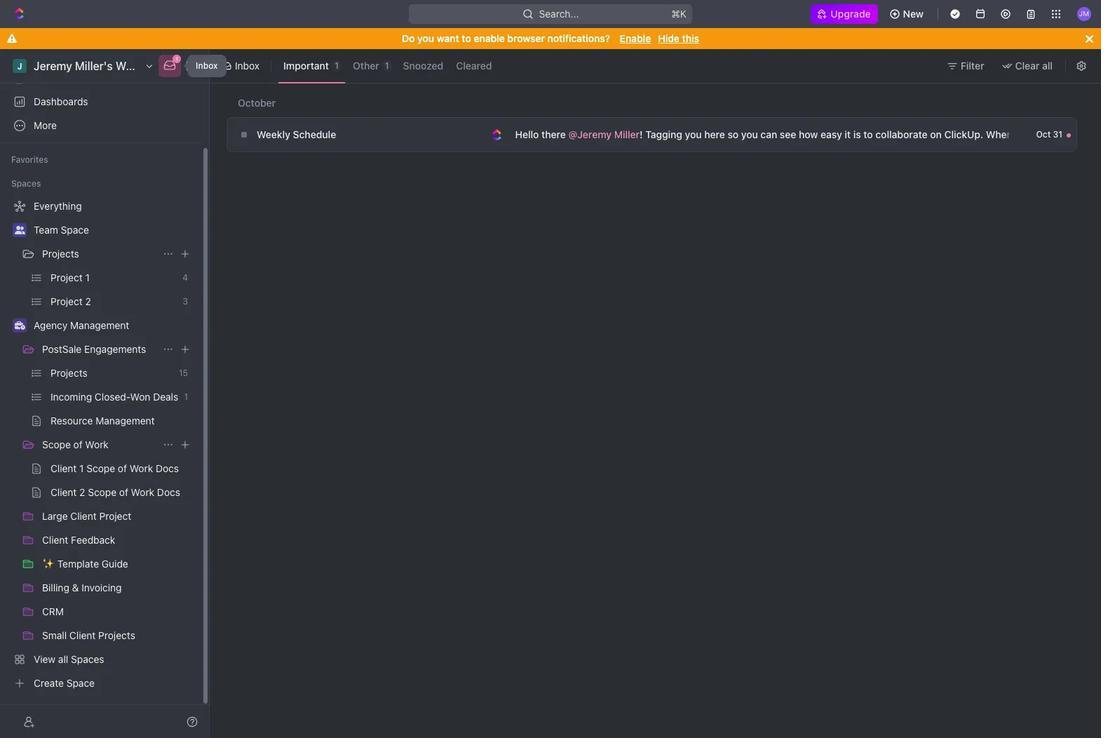 Task type: locate. For each thing, give the bounding box(es) containing it.
0 horizontal spatial spaces
[[11, 178, 41, 189]]

docs for client 2 scope of work docs
[[157, 486, 180, 498]]

2
[[85, 295, 91, 307], [79, 486, 85, 498]]

work up client 2 scope of work docs link
[[130, 462, 153, 474]]

agency
[[34, 319, 68, 331]]

of down client 1 scope of work docs link
[[119, 486, 128, 498]]

tab list
[[276, 46, 500, 86]]

client down scope of work
[[51, 462, 77, 474]]

projects for the top projects link
[[42, 248, 79, 260]]

1 for project 1
[[85, 272, 90, 283]]

0 vertical spatial management
[[70, 319, 129, 331]]

all
[[1043, 60, 1053, 72], [58, 653, 68, 665]]

postsale engagements
[[42, 343, 146, 355]]

other 1
[[353, 60, 389, 72]]

filter
[[961, 60, 985, 72]]

more button
[[6, 114, 196, 137]]

work down the resource management
[[85, 439, 109, 450]]

1 inside important 1
[[335, 60, 339, 71]]

jeremy miller's workspace
[[34, 60, 174, 72]]

business time image
[[14, 321, 25, 330]]

project 1
[[51, 272, 90, 283]]

more
[[34, 119, 57, 131]]

scope down resource
[[42, 439, 71, 450]]

docs for client 1 scope of work docs
[[156, 462, 179, 474]]

1 right deals
[[184, 392, 188, 402]]

jeremy
[[34, 60, 72, 72]]

client feedback
[[42, 534, 115, 546]]

scope
[[42, 439, 71, 450], [87, 462, 115, 474], [88, 486, 117, 498]]

client up "large"
[[51, 486, 77, 498]]

projects
[[42, 248, 79, 260], [51, 367, 88, 379], [98, 629, 135, 641]]

1 vertical spatial work
[[130, 462, 153, 474]]

of for 2
[[119, 486, 128, 498]]

clear all
[[1016, 60, 1053, 72]]

management up the "postsale engagements" link
[[70, 319, 129, 331]]

everything link
[[6, 195, 194, 218]]

j
[[17, 61, 22, 71]]

0 horizontal spatial all
[[58, 653, 68, 665]]

1 vertical spatial projects
[[51, 367, 88, 379]]

of
[[73, 439, 83, 450], [118, 462, 127, 474], [119, 486, 128, 498]]

0 vertical spatial docs
[[156, 462, 179, 474]]

1 vertical spatial 2
[[79, 486, 85, 498]]

of down resource
[[73, 439, 83, 450]]

client
[[51, 462, 77, 474], [51, 486, 77, 498], [70, 510, 97, 522], [42, 534, 68, 546], [69, 629, 96, 641]]

workspace
[[116, 60, 174, 72]]

1 horizontal spatial all
[[1043, 60, 1053, 72]]

scope down client 1 scope of work docs
[[88, 486, 117, 498]]

2 up large client project
[[79, 486, 85, 498]]

postsale
[[42, 343, 82, 355]]

projects link down team space link
[[42, 243, 157, 265]]

projects down "team space" on the top
[[42, 248, 79, 260]]

space for create space
[[66, 677, 95, 689]]

spaces down "small client projects"
[[71, 653, 104, 665]]

crm
[[42, 606, 64, 617]]

space right team
[[61, 224, 89, 236]]

1 down scope of work
[[79, 462, 84, 474]]

all right view on the bottom of the page
[[58, 653, 68, 665]]

1 button
[[159, 55, 181, 77]]

1 inside other 1
[[385, 60, 389, 71]]

1 vertical spatial project
[[51, 295, 83, 307]]

0 vertical spatial 2
[[85, 295, 91, 307]]

projects link
[[42, 243, 157, 265], [51, 362, 173, 385]]

client for 2
[[51, 486, 77, 498]]

this
[[682, 32, 700, 44]]

1 for client 1 scope of work docs
[[79, 462, 84, 474]]

0 vertical spatial project
[[51, 272, 83, 283]]

work down client 1 scope of work docs link
[[131, 486, 154, 498]]

0 vertical spatial spaces
[[11, 178, 41, 189]]

0 vertical spatial work
[[85, 439, 109, 450]]

4
[[183, 272, 188, 283]]

docs up client 2 scope of work docs link
[[156, 462, 179, 474]]

1 left other
[[335, 60, 339, 71]]

1 vertical spatial space
[[66, 677, 95, 689]]

oct 31
[[1037, 129, 1063, 140]]

large client project link
[[42, 505, 194, 528]]

team
[[34, 224, 58, 236]]

0 vertical spatial projects link
[[42, 243, 157, 265]]

31
[[1054, 129, 1063, 140]]

all right clear
[[1043, 60, 1053, 72]]

client down "large"
[[42, 534, 68, 546]]

postsale engagements link
[[42, 338, 157, 361]]

project up project 2
[[51, 272, 83, 283]]

1 vertical spatial management
[[96, 415, 155, 427]]

2 vertical spatial projects
[[98, 629, 135, 641]]

client feedback link
[[42, 529, 194, 552]]

1 up project 2
[[85, 272, 90, 283]]

create
[[34, 677, 64, 689]]

all for clear
[[1043, 60, 1053, 72]]

spaces
[[11, 178, 41, 189], [71, 653, 104, 665]]

2 vertical spatial of
[[119, 486, 128, 498]]

docs down client 1 scope of work docs link
[[157, 486, 180, 498]]

1 vertical spatial spaces
[[71, 653, 104, 665]]

all inside tree
[[58, 653, 68, 665]]

management down the incoming closed-won deals 1
[[96, 415, 155, 427]]

of inside scope of work link
[[73, 439, 83, 450]]

1 vertical spatial docs
[[157, 486, 180, 498]]

tree containing everything
[[6, 195, 196, 695]]

1 right other
[[385, 60, 389, 71]]

spaces down favorites 'button'
[[11, 178, 41, 189]]

incoming
[[51, 391, 92, 403]]

of up client 2 scope of work docs link
[[118, 462, 127, 474]]

space
[[61, 224, 89, 236], [66, 677, 95, 689]]

snoozed
[[403, 60, 444, 72]]

1 vertical spatial projects link
[[51, 362, 173, 385]]

view all spaces
[[34, 653, 104, 665]]

0 vertical spatial projects
[[42, 248, 79, 260]]

2 vertical spatial scope
[[88, 486, 117, 498]]

⌘k
[[672, 8, 687, 20]]

client for 1
[[51, 462, 77, 474]]

project down client 2 scope of work docs on the bottom of the page
[[99, 510, 131, 522]]

projects up incoming on the bottom left of page
[[51, 367, 88, 379]]

1 horizontal spatial spaces
[[71, 653, 104, 665]]

all for view
[[58, 653, 68, 665]]

scope down scope of work link
[[87, 462, 115, 474]]

miller's
[[75, 60, 113, 72]]

2 up agency management
[[85, 295, 91, 307]]

create space link
[[6, 672, 194, 695]]

of inside client 1 scope of work docs link
[[118, 462, 127, 474]]

all inside button
[[1043, 60, 1053, 72]]

project
[[51, 272, 83, 283], [51, 295, 83, 307], [99, 510, 131, 522]]

scope of work
[[42, 439, 109, 450]]

1 vertical spatial of
[[118, 462, 127, 474]]

0 vertical spatial of
[[73, 439, 83, 450]]

1 inside number of unseen notifications note
[[175, 55, 178, 62]]

do you want to enable browser notifications? enable hide this
[[402, 32, 700, 44]]

tree
[[6, 195, 196, 695]]

oct
[[1037, 129, 1051, 140]]

upgrade link
[[811, 4, 878, 24]]

projects down crm link
[[98, 629, 135, 641]]

space inside "create space" link
[[66, 677, 95, 689]]

tree inside sidebar navigation
[[6, 195, 196, 695]]

crm link
[[42, 601, 194, 623]]

unread image
[[1067, 133, 1071, 138]]

of inside client 2 scope of work docs link
[[119, 486, 128, 498]]

✨ template guide
[[42, 558, 128, 570]]

dashboards
[[34, 95, 88, 107]]

snoozed button
[[398, 55, 449, 77]]

1 vertical spatial all
[[58, 653, 68, 665]]

deals
[[153, 391, 178, 403]]

1 vertical spatial scope
[[87, 462, 115, 474]]

space down view all spaces
[[66, 677, 95, 689]]

0 vertical spatial all
[[1043, 60, 1053, 72]]

do
[[402, 32, 415, 44]]

client 1 scope of work docs link
[[51, 457, 194, 480]]

2 vertical spatial work
[[131, 486, 154, 498]]

project 1 link
[[51, 267, 177, 289]]

work
[[85, 439, 109, 450], [130, 462, 153, 474], [131, 486, 154, 498]]

billing & invoicing
[[42, 582, 122, 594]]

client up client feedback at bottom
[[70, 510, 97, 522]]

space inside team space link
[[61, 224, 89, 236]]

1 right workspace
[[175, 55, 178, 62]]

hide
[[658, 32, 680, 44]]

weekly schedule
[[257, 128, 336, 140]]

projects link up closed-
[[51, 362, 173, 385]]

project down project 1 in the left top of the page
[[51, 295, 83, 307]]

new button
[[884, 3, 933, 25]]

0 vertical spatial space
[[61, 224, 89, 236]]

create space
[[34, 677, 95, 689]]



Task type: vqa. For each thing, say whether or not it's contained in the screenshot.
'Enter time e.g. 3 hours 20 mins' "Text Field"
no



Task type: describe. For each thing, give the bounding box(es) containing it.
scope of work link
[[42, 434, 157, 456]]

1 inside the incoming closed-won deals 1
[[184, 392, 188, 402]]

project for project 2
[[51, 295, 83, 307]]

✨ template guide link
[[42, 553, 194, 575]]

small client projects
[[42, 629, 135, 641]]

project for project 1
[[51, 272, 83, 283]]

to
[[462, 32, 471, 44]]

cleared button
[[451, 55, 497, 77]]

management for agency management
[[70, 319, 129, 331]]

management for resource management
[[96, 415, 155, 427]]

client 1 scope of work docs
[[51, 462, 179, 474]]

agency management link
[[34, 314, 194, 337]]

team space link
[[34, 219, 194, 241]]

view all spaces link
[[6, 648, 194, 671]]

jeremy miller's workspace, , element
[[13, 59, 27, 73]]

sidebar navigation
[[0, 49, 213, 738]]

client 2 scope of work docs
[[51, 486, 180, 498]]

small client projects link
[[42, 624, 194, 647]]

feedback
[[71, 534, 115, 546]]

large
[[42, 510, 68, 522]]

number of unseen notifications note
[[173, 55, 181, 63]]

new
[[903, 8, 924, 20]]

1 for other 1
[[385, 60, 389, 71]]

team space
[[34, 224, 89, 236]]

work for 1
[[130, 462, 153, 474]]

2 for project
[[85, 295, 91, 307]]

1 for important 1
[[335, 60, 339, 71]]

enable
[[620, 32, 651, 44]]

0 vertical spatial scope
[[42, 439, 71, 450]]

user group image
[[14, 226, 25, 234]]

october
[[238, 97, 276, 109]]

client up view all spaces
[[69, 629, 96, 641]]

project 2
[[51, 295, 91, 307]]

engagements
[[84, 343, 146, 355]]

filter button
[[942, 55, 993, 77]]

&
[[72, 582, 79, 594]]

clear all button
[[996, 55, 1062, 77]]

favorites button
[[6, 152, 54, 168]]

favorites
[[11, 154, 48, 165]]

billing & invoicing link
[[42, 577, 194, 599]]

agency management
[[34, 319, 129, 331]]

you
[[418, 32, 434, 44]]

projects for the bottom projects link
[[51, 367, 88, 379]]

invoicing
[[82, 582, 122, 594]]

client 2 scope of work docs link
[[51, 481, 194, 504]]

jm
[[1080, 9, 1090, 18]]

view
[[34, 653, 56, 665]]

want
[[437, 32, 459, 44]]

incoming closed-won deals link
[[51, 386, 179, 408]]

2 for client
[[79, 486, 85, 498]]

schedule
[[293, 128, 336, 140]]

template
[[57, 558, 99, 570]]

browser
[[508, 32, 545, 44]]

upgrade
[[831, 8, 871, 20]]

2 vertical spatial project
[[99, 510, 131, 522]]

✨
[[42, 558, 55, 570]]

scope for 1
[[87, 462, 115, 474]]

important
[[284, 60, 329, 72]]

client for feedback
[[42, 534, 68, 546]]

incoming closed-won deals 1
[[51, 391, 188, 403]]

billing
[[42, 582, 69, 594]]

weekly
[[257, 128, 290, 140]]

15
[[179, 368, 188, 378]]

3
[[183, 296, 188, 307]]

large client project
[[42, 510, 131, 522]]

scope for 2
[[88, 486, 117, 498]]

resource management
[[51, 415, 155, 427]]

small
[[42, 629, 67, 641]]

notifications?
[[548, 32, 610, 44]]

resource
[[51, 415, 93, 427]]

project 2 link
[[51, 290, 177, 313]]

clear
[[1016, 60, 1040, 72]]

dashboards link
[[6, 91, 196, 113]]

spaces inside view all spaces link
[[71, 653, 104, 665]]

enable
[[474, 32, 505, 44]]

inbox
[[235, 60, 260, 72]]

closed-
[[95, 391, 130, 403]]

work for 2
[[131, 486, 154, 498]]

jm button
[[1074, 3, 1096, 25]]

tab list containing important
[[276, 46, 500, 86]]

resource management link
[[51, 410, 194, 432]]

of for 1
[[118, 462, 127, 474]]

important 1
[[284, 60, 339, 72]]

everything
[[34, 200, 82, 212]]

other
[[353, 60, 379, 72]]

won
[[130, 391, 150, 403]]

cleared
[[456, 60, 492, 72]]

space for team space
[[61, 224, 89, 236]]

search...
[[539, 8, 579, 20]]

guide
[[102, 558, 128, 570]]



